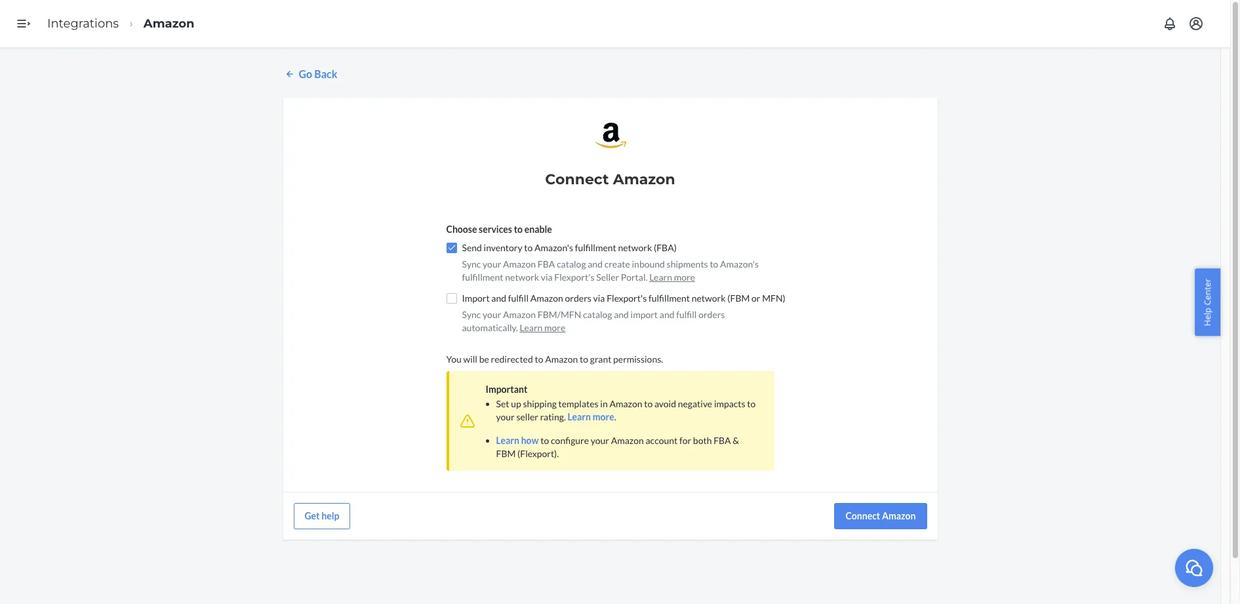 Task type: vqa. For each thing, say whether or not it's contained in the screenshot.
leftmost Settings
no



Task type: locate. For each thing, give the bounding box(es) containing it.
import
[[462, 293, 490, 304]]

2 horizontal spatial learn more button
[[650, 271, 695, 284]]

fulfill up automatically.
[[508, 293, 529, 304]]

fba left &
[[714, 435, 731, 446]]

0 horizontal spatial learn more button
[[520, 321, 566, 335]]

1 vertical spatial flexport's
[[607, 293, 647, 304]]

1 vertical spatial more
[[545, 322, 566, 333]]

1 horizontal spatial network
[[618, 242, 652, 253]]

amazon inside button
[[882, 510, 916, 522]]

flexport's inside sync your amazon fba catalog and create inbound shipments to amazon's fulfillment network via flexport's seller portal.
[[555, 272, 595, 283]]

connect amazon inside button
[[846, 510, 916, 522]]

2 sync from the top
[[462, 309, 481, 320]]

learn down fbm/mfn
[[520, 322, 543, 333]]

1 horizontal spatial fulfill
[[677, 309, 697, 320]]

1 vertical spatial network
[[505, 272, 539, 283]]

fba down send inventory to amazon's fulfillment network (fba)
[[538, 258, 555, 270]]

import and fulfill amazon orders via flexport's fulfillment network (fbm or mfn)
[[462, 293, 786, 304]]

connect amazon
[[545, 170, 676, 188], [846, 510, 916, 522]]

1 horizontal spatial more
[[593, 411, 615, 422]]

connect
[[545, 170, 609, 188], [846, 510, 881, 522]]

mfn)
[[763, 293, 786, 304]]

sync down import
[[462, 309, 481, 320]]

learn up fbm
[[496, 435, 520, 446]]

0 vertical spatial flexport's
[[555, 272, 595, 283]]

help center
[[1202, 278, 1214, 326]]

1 horizontal spatial connect amazon
[[846, 510, 916, 522]]

and inside sync your amazon fba catalog and create inbound shipments to amazon's fulfillment network via flexport's seller portal.
[[588, 258, 603, 270]]

0 horizontal spatial more
[[545, 322, 566, 333]]

fba
[[538, 258, 555, 270], [714, 435, 731, 446]]

network
[[618, 242, 652, 253], [505, 272, 539, 283], [692, 293, 726, 304]]

0 vertical spatial orders
[[565, 293, 592, 304]]

0 vertical spatial more
[[674, 272, 695, 283]]

grant
[[590, 354, 612, 365]]

network down inventory
[[505, 272, 539, 283]]

fulfill right import
[[677, 309, 697, 320]]

learn more button
[[650, 271, 695, 284], [520, 321, 566, 335], [568, 411, 615, 424]]

amazon's up (fbm
[[720, 258, 759, 270]]

up
[[511, 398, 521, 409]]

back
[[314, 68, 338, 80]]

.
[[615, 411, 617, 422]]

0 vertical spatial connect amazon
[[545, 170, 676, 188]]

to
[[514, 224, 523, 235], [524, 242, 533, 253], [710, 258, 719, 270], [535, 354, 544, 365], [580, 354, 589, 365], [644, 398, 653, 409], [748, 398, 756, 409], [541, 435, 549, 446]]

1 horizontal spatial learn more button
[[568, 411, 615, 424]]

inbound
[[632, 258, 665, 270]]

2 horizontal spatial more
[[674, 272, 695, 283]]

learn down templates
[[568, 411, 591, 422]]

0 horizontal spatial network
[[505, 272, 539, 283]]

2 vertical spatial network
[[692, 293, 726, 304]]

learn how link
[[496, 435, 539, 446]]

flexport's down send inventory to amazon's fulfillment network (fba)
[[555, 272, 595, 283]]

catalog down send inventory to amazon's fulfillment network (fba)
[[557, 258, 586, 270]]

1 vertical spatial amazon's
[[720, 258, 759, 270]]

1 vertical spatial connect
[[846, 510, 881, 522]]

1 vertical spatial sync
[[462, 309, 481, 320]]

get help button
[[294, 503, 351, 529]]

open account menu image
[[1189, 16, 1205, 31]]

1 vertical spatial fulfillment
[[462, 272, 504, 283]]

0 vertical spatial fba
[[538, 258, 555, 270]]

for
[[680, 435, 692, 446]]

amazon's down enable
[[535, 242, 573, 253]]

to right impacts
[[748, 398, 756, 409]]

go
[[299, 68, 312, 80]]

more for amazon's
[[674, 272, 695, 283]]

catalog inside sync your amazon fba catalog and create inbound shipments to amazon's fulfillment network via flexport's seller portal.
[[557, 258, 586, 270]]

breadcrumbs navigation
[[37, 4, 205, 43]]

your down inventory
[[483, 258, 501, 270]]

0 horizontal spatial via
[[541, 272, 553, 283]]

0 vertical spatial catalog
[[557, 258, 586, 270]]

your
[[483, 258, 501, 270], [483, 309, 501, 320], [496, 411, 515, 422], [591, 435, 610, 446]]

learn for via's learn more button
[[520, 322, 543, 333]]

1 vertical spatial connect amazon
[[846, 510, 916, 522]]

1 vertical spatial via
[[593, 293, 605, 304]]

0 horizontal spatial flexport's
[[555, 272, 595, 283]]

orders down shipments
[[699, 309, 725, 320]]

0 vertical spatial learn more
[[650, 272, 695, 283]]

flexport's
[[555, 272, 595, 283], [607, 293, 647, 304]]

choose
[[446, 224, 477, 235]]

and
[[588, 258, 603, 270], [492, 293, 507, 304], [614, 309, 629, 320], [660, 309, 675, 320]]

2 vertical spatial fulfillment
[[649, 293, 690, 304]]

learn more for automatically.
[[520, 322, 566, 333]]

learn down inbound
[[650, 272, 672, 283]]

1 horizontal spatial fulfillment
[[575, 242, 617, 253]]

your up automatically.
[[483, 309, 501, 320]]

via inside sync your amazon fba catalog and create inbound shipments to amazon's fulfillment network via flexport's seller portal.
[[541, 272, 553, 283]]

via
[[541, 272, 553, 283], [593, 293, 605, 304]]

your down learn more . on the bottom left
[[591, 435, 610, 446]]

0 horizontal spatial fulfill
[[508, 293, 529, 304]]

learn more down fbm/mfn
[[520, 322, 566, 333]]

learn more button down shipments
[[650, 271, 695, 284]]

learn
[[650, 272, 672, 283], [520, 322, 543, 333], [568, 411, 591, 422], [496, 435, 520, 446]]

sync for sync your amazon fbm/mfn catalog and import and fulfill orders automatically.
[[462, 309, 481, 320]]

more down fbm/mfn
[[545, 322, 566, 333]]

1 vertical spatial learn more button
[[520, 321, 566, 335]]

your down set
[[496, 411, 515, 422]]

learn more button down templates
[[568, 411, 615, 424]]

1 sync from the top
[[462, 258, 481, 270]]

1 horizontal spatial connect
[[846, 510, 881, 522]]

to up the (flexport). at the left bottom of page
[[541, 435, 549, 446]]

0 horizontal spatial orders
[[565, 293, 592, 304]]

integrations
[[47, 16, 119, 31]]

impacts
[[714, 398, 746, 409]]

0 horizontal spatial fulfillment
[[462, 272, 504, 283]]

0 horizontal spatial learn more
[[520, 322, 566, 333]]

fulfillment
[[575, 242, 617, 253], [462, 272, 504, 283], [649, 293, 690, 304]]

amazon's
[[535, 242, 573, 253], [720, 258, 759, 270]]

via down seller
[[593, 293, 605, 304]]

amazon inside sync your amazon fba catalog and create inbound shipments to amazon's fulfillment network via flexport's seller portal.
[[503, 258, 536, 270]]

network up inbound
[[618, 242, 652, 253]]

more for automatically.
[[545, 322, 566, 333]]

amazon inside "sync your amazon fbm/mfn catalog and import and fulfill orders automatically."
[[503, 309, 536, 320]]

sync
[[462, 258, 481, 270], [462, 309, 481, 320]]

learn more down shipments
[[650, 272, 695, 283]]

&
[[733, 435, 740, 446]]

shipping
[[523, 398, 557, 409]]

sync down send
[[462, 258, 481, 270]]

sync inside "sync your amazon fbm/mfn catalog and import and fulfill orders automatically."
[[462, 309, 481, 320]]

to inside to configure your amazon account for both fba & fbm (flexport).
[[541, 435, 549, 446]]

0 vertical spatial learn more button
[[650, 271, 695, 284]]

avoid
[[655, 398, 676, 409]]

0 horizontal spatial fba
[[538, 258, 555, 270]]

to right redirected
[[535, 354, 544, 365]]

learn more button for network
[[650, 271, 695, 284]]

automatically.
[[462, 322, 518, 333]]

to configure your amazon account for both fba & fbm (flexport).
[[496, 435, 740, 459]]

0 vertical spatial connect
[[545, 170, 609, 188]]

will
[[464, 354, 478, 365]]

more
[[674, 272, 695, 283], [545, 322, 566, 333], [593, 411, 615, 422]]

2 vertical spatial learn more button
[[568, 411, 615, 424]]

1 vertical spatial fulfill
[[677, 309, 697, 320]]

more down in
[[593, 411, 615, 422]]

be
[[479, 354, 489, 365]]

0 horizontal spatial connect
[[545, 170, 609, 188]]

1 horizontal spatial orders
[[699, 309, 725, 320]]

0 horizontal spatial amazon's
[[535, 242, 573, 253]]

flexport's down the portal.
[[607, 293, 647, 304]]

to right shipments
[[710, 258, 719, 270]]

learn more button down fbm/mfn
[[520, 321, 566, 335]]

important
[[486, 384, 528, 395]]

enable
[[525, 224, 552, 235]]

catalog
[[557, 258, 586, 270], [583, 309, 612, 320]]

learn for network's learn more button
[[650, 272, 672, 283]]

0 vertical spatial amazon's
[[535, 242, 573, 253]]

(fba)
[[654, 242, 677, 253]]

network left (fbm
[[692, 293, 726, 304]]

1 horizontal spatial amazon's
[[720, 258, 759, 270]]

1 horizontal spatial fba
[[714, 435, 731, 446]]

seller
[[597, 272, 619, 283]]

2 vertical spatial more
[[593, 411, 615, 422]]

0 horizontal spatial connect amazon
[[545, 170, 676, 188]]

catalog down import and fulfill amazon orders via flexport's fulfillment network (fbm or mfn)
[[583, 309, 612, 320]]

negative
[[678, 398, 713, 409]]

fulfill
[[508, 293, 529, 304], [677, 309, 697, 320]]

sync your amazon fbm/mfn catalog and import and fulfill orders automatically.
[[462, 309, 725, 333]]

1 vertical spatial learn more
[[520, 322, 566, 333]]

get help
[[305, 510, 339, 522]]

both
[[693, 435, 712, 446]]

catalog inside "sync your amazon fbm/mfn catalog and import and fulfill orders automatically."
[[583, 309, 612, 320]]

1 horizontal spatial learn more
[[650, 272, 695, 283]]

sync inside sync your amazon fba catalog and create inbound shipments to amazon's fulfillment network via flexport's seller portal.
[[462, 258, 481, 270]]

via down send inventory to amazon's fulfillment network (fba)
[[541, 272, 553, 283]]

fbm/mfn
[[538, 309, 582, 320]]

0 vertical spatial via
[[541, 272, 553, 283]]

None checkbox
[[446, 243, 457, 253], [446, 293, 457, 304], [446, 243, 457, 253], [446, 293, 457, 304]]

1 vertical spatial orders
[[699, 309, 725, 320]]

1 vertical spatial fba
[[714, 435, 731, 446]]

templates
[[559, 398, 599, 409]]

orders up fbm/mfn
[[565, 293, 592, 304]]

1 vertical spatial catalog
[[583, 309, 612, 320]]

0 vertical spatial sync
[[462, 258, 481, 270]]

more down shipments
[[674, 272, 695, 283]]

learn for learn how link
[[496, 435, 520, 446]]

0 vertical spatial network
[[618, 242, 652, 253]]

learn more
[[650, 272, 695, 283], [520, 322, 566, 333]]

amazon
[[144, 16, 195, 31], [613, 170, 676, 188], [503, 258, 536, 270], [531, 293, 564, 304], [503, 309, 536, 320], [545, 354, 578, 365], [610, 398, 643, 409], [611, 435, 644, 446], [882, 510, 916, 522]]

fba inside sync your amazon fba catalog and create inbound shipments to amazon's fulfillment network via flexport's seller portal.
[[538, 258, 555, 270]]

orders
[[565, 293, 592, 304], [699, 309, 725, 320]]

amazon inside to configure your amazon account for both fba & fbm (flexport).
[[611, 435, 644, 446]]



Task type: describe. For each thing, give the bounding box(es) containing it.
to left avoid on the right bottom of page
[[644, 398, 653, 409]]

amazon's inside sync your amazon fba catalog and create inbound shipments to amazon's fulfillment network via flexport's seller portal.
[[720, 258, 759, 270]]

1 horizontal spatial flexport's
[[607, 293, 647, 304]]

2 horizontal spatial fulfillment
[[649, 293, 690, 304]]

catalog for fulfillment
[[557, 258, 586, 270]]

go back
[[299, 68, 338, 80]]

sync for sync your amazon fba catalog and create inbound shipments to amazon's fulfillment network via flexport's seller portal.
[[462, 258, 481, 270]]

go back button
[[283, 67, 338, 82]]

permissions.
[[614, 354, 663, 365]]

fba inside to configure your amazon account for both fba & fbm (flexport).
[[714, 435, 731, 446]]

to left "grant"
[[580, 354, 589, 365]]

you will be redirected to amazon to grant permissions.
[[446, 354, 663, 365]]

fulfill inside "sync your amazon fbm/mfn catalog and import and fulfill orders automatically."
[[677, 309, 697, 320]]

inventory
[[484, 242, 523, 253]]

learn more for amazon's
[[650, 272, 695, 283]]

your inside "sync your amazon fbm/mfn catalog and import and fulfill orders automatically."
[[483, 309, 501, 320]]

orders inside "sync your amazon fbm/mfn catalog and import and fulfill orders automatically."
[[699, 309, 725, 320]]

to inside sync your amazon fba catalog and create inbound shipments to amazon's fulfillment network via flexport's seller portal.
[[710, 258, 719, 270]]

2 horizontal spatial network
[[692, 293, 726, 304]]

amazon inside breadcrumbs navigation
[[144, 16, 195, 31]]

create
[[605, 258, 630, 270]]

amazon inside set up shipping templates in amazon to avoid negative impacts to your seller rating.
[[610, 398, 643, 409]]

open notifications image
[[1163, 16, 1178, 31]]

to left enable
[[514, 224, 523, 235]]

account
[[646, 435, 678, 446]]

how
[[521, 435, 539, 446]]

your inside to configure your amazon account for both fba & fbm (flexport).
[[591, 435, 610, 446]]

sync your amazon fba catalog and create inbound shipments to amazon's fulfillment network via flexport's seller portal.
[[462, 258, 759, 283]]

help center button
[[1196, 268, 1221, 336]]

open navigation image
[[16, 16, 31, 31]]

(flexport).
[[518, 448, 559, 459]]

(fbm
[[728, 293, 750, 304]]

get
[[305, 510, 320, 522]]

send
[[462, 242, 482, 253]]

configure
[[551, 435, 589, 446]]

shipments
[[667, 258, 708, 270]]

fbm
[[496, 448, 516, 459]]

learn more .
[[568, 411, 617, 422]]

amazon link
[[144, 16, 195, 31]]

your inside set up shipping templates in amazon to avoid negative impacts to your seller rating.
[[496, 411, 515, 422]]

0 vertical spatial fulfillment
[[575, 242, 617, 253]]

rating.
[[540, 411, 566, 422]]

choose services to enable
[[446, 224, 552, 235]]

help
[[1202, 307, 1214, 326]]

0 vertical spatial fulfill
[[508, 293, 529, 304]]

network inside sync your amazon fba catalog and create inbound shipments to amazon's fulfillment network via flexport's seller portal.
[[505, 272, 539, 283]]

connect inside button
[[846, 510, 881, 522]]

seller
[[517, 411, 539, 422]]

fulfillment inside sync your amazon fba catalog and create inbound shipments to amazon's fulfillment network via flexport's seller portal.
[[462, 272, 504, 283]]

redirected
[[491, 354, 533, 365]]

or
[[752, 293, 761, 304]]

import
[[631, 309, 658, 320]]

learn more button for via
[[520, 321, 566, 335]]

ojiud image
[[1185, 558, 1205, 578]]

your inside sync your amazon fba catalog and create inbound shipments to amazon's fulfillment network via flexport's seller portal.
[[483, 258, 501, 270]]

learn how
[[496, 435, 539, 446]]

catalog for orders
[[583, 309, 612, 320]]

portal.
[[621, 272, 648, 283]]

help
[[322, 510, 339, 522]]

integrations link
[[47, 16, 119, 31]]

set
[[496, 398, 509, 409]]

set up shipping templates in amazon to avoid negative impacts to your seller rating.
[[496, 398, 756, 422]]

1 horizontal spatial via
[[593, 293, 605, 304]]

center
[[1202, 278, 1214, 305]]

services
[[479, 224, 512, 235]]

send inventory to amazon's fulfillment network (fba)
[[462, 242, 677, 253]]

connect amazon button
[[835, 503, 927, 529]]

to down enable
[[524, 242, 533, 253]]

in
[[601, 398, 608, 409]]

you
[[446, 354, 462, 365]]



